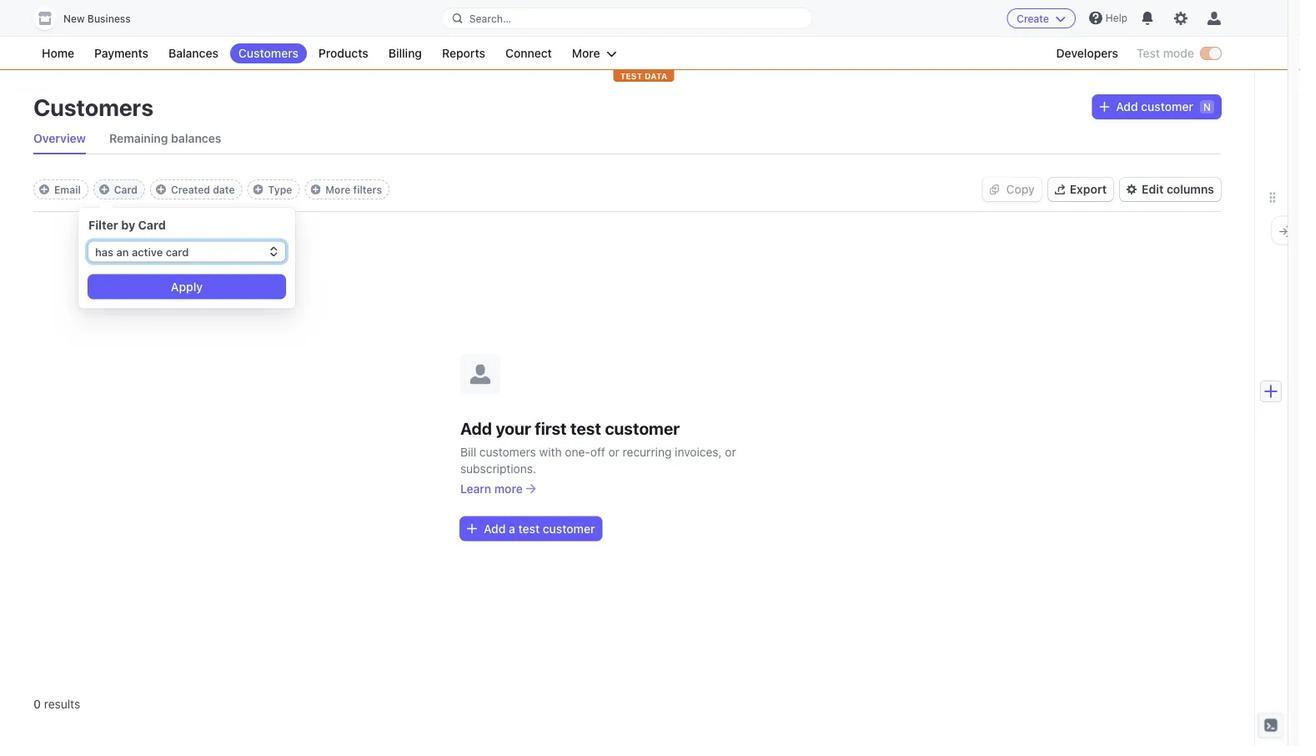 Task type: vqa. For each thing, say whether or not it's contained in the screenshot.
the New
yes



Task type: describe. For each thing, give the bounding box(es) containing it.
customer inside add a test customer button
[[543, 522, 595, 535]]

learn more
[[461, 482, 523, 495]]

Search… search field
[[443, 8, 812, 29]]

balances link
[[160, 43, 227, 63]]

export
[[1070, 182, 1108, 196]]

add customer
[[1117, 100, 1194, 113]]

add a test customer
[[484, 522, 595, 535]]

toolbar containing email
[[33, 179, 390, 199]]

0 vertical spatial customers
[[239, 46, 299, 60]]

data
[[645, 71, 668, 81]]

Search… text field
[[443, 8, 812, 29]]

balances
[[169, 46, 219, 60]]

more for more
[[572, 46, 601, 60]]

help
[[1106, 12, 1128, 24]]

1 horizontal spatial card
[[138, 218, 166, 232]]

home
[[42, 46, 74, 60]]

bill
[[461, 445, 477, 459]]

more filters
[[326, 184, 382, 195]]

type
[[268, 184, 292, 195]]

connect
[[506, 46, 552, 60]]

first
[[535, 418, 567, 438]]

learn
[[461, 482, 492, 495]]

apply button
[[88, 275, 285, 298]]

overview
[[33, 131, 86, 145]]

email
[[54, 184, 81, 195]]

bill customers with one-off or recurring invoices, or subscriptions.
[[461, 445, 737, 475]]

new business
[[63, 13, 131, 25]]

edit columns button
[[1121, 178, 1222, 201]]

created date
[[171, 184, 235, 195]]

products link
[[310, 43, 377, 63]]

billing
[[389, 46, 422, 60]]

business
[[87, 13, 131, 25]]

0 horizontal spatial customers
[[33, 93, 154, 121]]

copy
[[1007, 182, 1035, 196]]

more button
[[564, 43, 626, 63]]

apply
[[171, 280, 203, 293]]

edit columns
[[1143, 182, 1215, 196]]

create
[[1017, 13, 1050, 24]]

help button
[[1083, 5, 1135, 31]]

add your first test customer
[[461, 418, 680, 438]]

columns
[[1167, 182, 1215, 196]]

invoices,
[[675, 445, 722, 459]]

mode
[[1164, 46, 1195, 60]]

test
[[1137, 46, 1161, 60]]

create button
[[1007, 8, 1076, 28]]

0 results
[[33, 697, 80, 711]]

filter by card
[[88, 218, 166, 232]]

0 horizontal spatial card
[[114, 184, 138, 195]]

notifications image
[[1142, 12, 1155, 25]]

add type image
[[253, 184, 263, 194]]

reports link
[[434, 43, 494, 63]]

overview link
[[33, 124, 86, 154]]

edit
[[1143, 182, 1164, 196]]

add email image
[[39, 184, 49, 194]]

with
[[540, 445, 562, 459]]

new
[[63, 13, 85, 25]]

a
[[509, 522, 516, 535]]

recurring
[[623, 445, 672, 459]]



Task type: locate. For each thing, give the bounding box(es) containing it.
1 vertical spatial add
[[461, 418, 492, 438]]

2 or from the left
[[725, 445, 737, 459]]

0 horizontal spatial more
[[326, 184, 351, 195]]

toolbar
[[33, 179, 390, 199]]

1 vertical spatial svg image
[[467, 524, 477, 534]]

2 vertical spatial add
[[484, 522, 506, 535]]

0 vertical spatial card
[[114, 184, 138, 195]]

off
[[591, 445, 606, 459]]

filters
[[353, 184, 382, 195]]

svg image left a
[[467, 524, 477, 534]]

filter
[[88, 218, 118, 232]]

0 vertical spatial test
[[571, 418, 602, 438]]

0 vertical spatial more
[[572, 46, 601, 60]]

add created date image
[[156, 184, 166, 194]]

date
[[213, 184, 235, 195]]

remaining balances
[[109, 131, 222, 145]]

1 horizontal spatial more
[[572, 46, 601, 60]]

remaining
[[109, 131, 168, 145]]

1 vertical spatial more
[[326, 184, 351, 195]]

1 horizontal spatial customers
[[239, 46, 299, 60]]

add for add your first test customer
[[461, 418, 492, 438]]

1 horizontal spatial or
[[725, 445, 737, 459]]

add
[[1117, 100, 1139, 113], [461, 418, 492, 438], [484, 522, 506, 535]]

customer left n
[[1142, 100, 1194, 113]]

add a test customer button
[[461, 517, 602, 540]]

learn more link
[[461, 480, 536, 497]]

add card image
[[99, 184, 109, 194]]

add inside button
[[484, 522, 506, 535]]

or
[[609, 445, 620, 459], [725, 445, 737, 459]]

2 vertical spatial customer
[[543, 522, 595, 535]]

test
[[571, 418, 602, 438], [519, 522, 540, 535]]

svg image inside add a test customer button
[[467, 524, 477, 534]]

svg image
[[1100, 102, 1110, 112]]

svg image inside copy button
[[990, 184, 1000, 194]]

products
[[319, 46, 369, 60]]

customers
[[239, 46, 299, 60], [33, 93, 154, 121]]

results
[[44, 697, 80, 711]]

customer right a
[[543, 522, 595, 535]]

tab list
[[33, 124, 1222, 154]]

new business button
[[33, 7, 147, 30]]

subscriptions.
[[461, 461, 537, 475]]

customer up recurring at the bottom of page
[[605, 418, 680, 438]]

test up one-
[[571, 418, 602, 438]]

customers up overview in the left of the page
[[33, 93, 154, 121]]

test
[[621, 71, 643, 81]]

add right svg image
[[1117, 100, 1139, 113]]

1 or from the left
[[609, 445, 620, 459]]

add more filters image
[[311, 184, 321, 194]]

svg image left copy
[[990, 184, 1000, 194]]

add up bill
[[461, 418, 492, 438]]

search…
[[470, 13, 512, 24]]

1 horizontal spatial test
[[571, 418, 602, 438]]

add for add a test customer
[[484, 522, 506, 535]]

by
[[121, 218, 135, 232]]

test right a
[[519, 522, 540, 535]]

0 vertical spatial customer
[[1142, 100, 1194, 113]]

0 horizontal spatial test
[[519, 522, 540, 535]]

customers
[[480, 445, 536, 459]]

developers
[[1057, 46, 1119, 60]]

home link
[[33, 43, 83, 63]]

test mode
[[1137, 46, 1195, 60]]

1 horizontal spatial svg image
[[990, 184, 1000, 194]]

svg image
[[990, 184, 1000, 194], [467, 524, 477, 534]]

reports
[[442, 46, 486, 60]]

tab list containing overview
[[33, 124, 1222, 154]]

payments link
[[86, 43, 157, 63]]

billing link
[[380, 43, 431, 63]]

1 vertical spatial customers
[[33, 93, 154, 121]]

test inside button
[[519, 522, 540, 535]]

one-
[[565, 445, 591, 459]]

card
[[114, 184, 138, 195], [138, 218, 166, 232]]

0 horizontal spatial customer
[[543, 522, 595, 535]]

1 vertical spatial customer
[[605, 418, 680, 438]]

connect link
[[497, 43, 561, 63]]

customers left products
[[239, 46, 299, 60]]

copy button
[[983, 178, 1042, 201]]

card right the by
[[138, 218, 166, 232]]

2 horizontal spatial customer
[[1142, 100, 1194, 113]]

1 vertical spatial test
[[519, 522, 540, 535]]

or right invoices,
[[725, 445, 737, 459]]

more
[[495, 482, 523, 495]]

svg image for copy
[[990, 184, 1000, 194]]

n
[[1204, 101, 1212, 113]]

more
[[572, 46, 601, 60], [326, 184, 351, 195]]

balances
[[171, 131, 222, 145]]

more down search… search box
[[572, 46, 601, 60]]

0
[[33, 697, 41, 711]]

card right add card icon
[[114, 184, 138, 195]]

0 horizontal spatial svg image
[[467, 524, 477, 534]]

customers link
[[230, 43, 307, 63]]

customer
[[1142, 100, 1194, 113], [605, 418, 680, 438], [543, 522, 595, 535]]

0 vertical spatial add
[[1117, 100, 1139, 113]]

created
[[171, 184, 210, 195]]

test data
[[621, 71, 668, 81]]

or right off
[[609, 445, 620, 459]]

payments
[[94, 46, 149, 60]]

developers link
[[1049, 43, 1127, 63]]

add left a
[[484, 522, 506, 535]]

svg image for add a test customer
[[467, 524, 477, 534]]

0 horizontal spatial or
[[609, 445, 620, 459]]

add for add customer
[[1117, 100, 1139, 113]]

more right add more filters icon
[[326, 184, 351, 195]]

0 vertical spatial svg image
[[990, 184, 1000, 194]]

remaining balances link
[[109, 124, 222, 154]]

1 horizontal spatial customer
[[605, 418, 680, 438]]

1 vertical spatial card
[[138, 218, 166, 232]]

export button
[[1049, 178, 1114, 201]]

more inside button
[[572, 46, 601, 60]]

your
[[496, 418, 531, 438]]

more for more filters
[[326, 184, 351, 195]]



